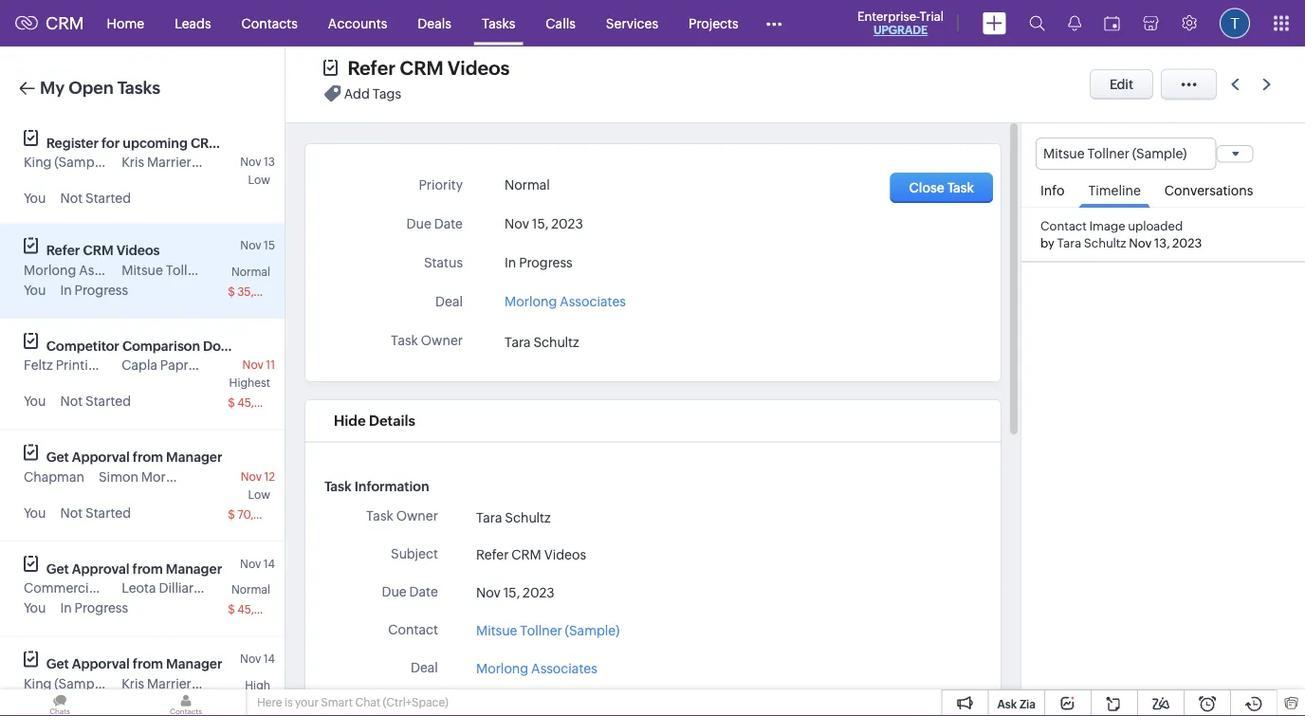 Task type: describe. For each thing, give the bounding box(es) containing it.
1 vertical spatial morlong
[[505, 294, 557, 309]]

0 vertical spatial tara schultz
[[505, 334, 579, 349]]

0 horizontal spatial 15,
[[504, 585, 520, 600]]

timeline link
[[1079, 170, 1151, 208]]

you for feltz printing service
[[24, 394, 46, 409]]

kris marrier (sample) for get apporval from manager
[[122, 676, 249, 691]]

capla
[[122, 358, 157, 373]]

marrier for get apporval from manager
[[147, 676, 191, 691]]

tags
[[373, 86, 401, 101]]

close
[[909, 180, 945, 195]]

1 horizontal spatial tara
[[505, 334, 531, 349]]

1 vertical spatial task owner
[[366, 508, 438, 523]]

simon morasca (sample)
[[99, 469, 251, 484]]

15
[[264, 239, 275, 252]]

tara inside contact image uploaded by tara schultz nov 13, 2023
[[1057, 236, 1082, 250]]

enterprise-
[[858, 9, 920, 23]]

contact image uploaded by tara schultz nov 13, 2023
[[1041, 219, 1203, 250]]

2 vertical spatial morlong associates
[[476, 661, 598, 676]]

normal for leota dilliard (sample)
[[232, 584, 270, 596]]

in progress for mitsue tollner (sample)
[[60, 282, 128, 297]]

2 horizontal spatial refer
[[476, 547, 509, 562]]

hide details link
[[332, 413, 413, 429]]

$ 70,000.00
[[228, 508, 295, 521]]

accounts
[[328, 16, 387, 31]]

enterprise-trial upgrade
[[858, 9, 944, 37]]

smart
[[321, 696, 353, 709]]

apporval for get apporval from manager
[[72, 657, 130, 672]]

in inside high in progress
[[60, 696, 72, 711]]

manager for get apporval from manager nov 12
[[166, 450, 222, 465]]

capla paprocki (sample)
[[122, 358, 272, 373]]

0 horizontal spatial tasks
[[117, 78, 161, 98]]

calendar image
[[1104, 16, 1121, 31]]

45,000.00 for leota dilliard (sample)
[[237, 603, 295, 616]]

normal for mitsue tollner (sample)
[[232, 265, 270, 278]]

videos for add tags
[[448, 57, 510, 79]]

edit
[[1110, 77, 1134, 92]]

competitor
[[46, 338, 119, 353]]

2 horizontal spatial videos
[[544, 547, 586, 562]]

12
[[264, 470, 275, 483]]

nov inside competitor comparison document nov 11
[[243, 359, 264, 371]]

tollner inside field
[[1088, 146, 1130, 161]]

1 vertical spatial nov 15, 2023
[[476, 585, 555, 600]]

leota
[[122, 581, 156, 596]]

1 vertical spatial mitsue
[[122, 262, 163, 278]]

by
[[1041, 236, 1055, 250]]

commercial press
[[24, 581, 135, 596]]

get for get apporval from manager
[[46, 657, 69, 672]]

Mitsue Tollner (Sample) field
[[1036, 138, 1217, 170]]

not started for printing
[[60, 394, 131, 409]]

35,000.00
[[237, 285, 295, 298]]

printing
[[56, 358, 104, 373]]

info
[[1041, 183, 1065, 198]]

contacts image
[[126, 690, 246, 716]]

3 not started from the top
[[60, 505, 131, 520]]

deals
[[418, 16, 452, 31]]

manager for get approval from manager
[[166, 561, 222, 576]]

deals link
[[403, 0, 467, 46]]

not started for (sample)
[[60, 191, 131, 206]]

leota dilliard (sample)
[[122, 581, 259, 596]]

here is your smart chat (ctrl+space)
[[257, 696, 449, 709]]

in progress for leota dilliard (sample)
[[60, 601, 128, 616]]

apporval for get apporval from manager nov 12
[[72, 450, 130, 465]]

0 vertical spatial in progress
[[505, 255, 573, 270]]

started for printing
[[85, 394, 131, 409]]

0 vertical spatial morlong associates link
[[505, 288, 626, 309]]

0 vertical spatial tasks
[[482, 16, 515, 31]]

my
[[40, 78, 65, 98]]

mitsue tollner (sample) link
[[476, 620, 620, 640]]

not for (sample)
[[60, 191, 83, 206]]

$ 35,000.00
[[228, 285, 295, 298]]

profile element
[[1209, 0, 1262, 46]]

services link
[[591, 0, 674, 46]]

feltz
[[24, 358, 53, 373]]

(ctrl+space)
[[383, 696, 449, 709]]

add tags
[[344, 86, 401, 101]]

nov inside get apporval from manager nov 12
[[241, 470, 262, 483]]

0 vertical spatial due
[[407, 216, 432, 232]]

webinars
[[224, 135, 284, 150]]

0 vertical spatial task owner
[[391, 333, 463, 348]]

manager for get apporval from manager
[[166, 657, 222, 672]]

high in progress
[[60, 679, 270, 711]]

hide details
[[332, 413, 413, 429]]

13,
[[1155, 236, 1170, 250]]

1 vertical spatial due
[[382, 584, 407, 600]]

crm link
[[15, 14, 84, 33]]

11
[[266, 359, 275, 371]]

0 vertical spatial due date
[[407, 216, 463, 232]]

info link
[[1031, 170, 1074, 207]]

0 vertical spatial morlong associates
[[24, 262, 145, 278]]

nov 14 for kris marrier (sample)
[[240, 653, 275, 666]]

contact for contact image uploaded by tara schultz nov 13, 2023
[[1041, 219, 1087, 233]]

approval
[[72, 561, 129, 576]]

services
[[606, 16, 659, 31]]

dilliard
[[159, 581, 202, 596]]

0 vertical spatial nov 15, 2023
[[505, 216, 583, 232]]

1 vertical spatial due date
[[382, 584, 438, 600]]

low for kris marrier (sample)
[[248, 174, 270, 186]]

$ 45,000.00 for capla paprocki (sample)
[[228, 397, 295, 409]]

0 vertical spatial associates
[[79, 262, 145, 278]]

chats image
[[0, 690, 120, 716]]

get for get apporval from manager nov 12
[[46, 450, 69, 465]]

1 horizontal spatial 15,
[[532, 216, 549, 232]]

1 vertical spatial owner
[[396, 508, 438, 523]]

3 started from the top
[[85, 505, 131, 520]]

get apporval from manager
[[46, 657, 222, 672]]

$ for dilliard
[[228, 603, 235, 616]]

uploaded
[[1128, 219, 1183, 233]]

1 vertical spatial morlong associates link
[[476, 658, 598, 678]]

0 vertical spatial owner
[[421, 333, 463, 348]]

get apporval from manager nov 12
[[46, 450, 275, 483]]

0 vertical spatial normal
[[505, 177, 550, 193]]

you for chapman
[[24, 505, 46, 520]]

upgrade
[[874, 24, 928, 37]]

home link
[[92, 0, 160, 46]]

close task
[[909, 180, 974, 195]]

from for get apporval from manager nov 12
[[133, 450, 163, 465]]

$ for paprocki
[[228, 397, 235, 409]]

hide
[[332, 413, 364, 429]]

highest
[[229, 377, 270, 389]]

simon
[[99, 469, 138, 484]]

close task link
[[891, 173, 993, 203]]

chat
[[355, 696, 381, 709]]

associates for bottommost "morlong associates" link
[[531, 661, 598, 676]]

high
[[245, 679, 270, 692]]

2 vertical spatial refer crm videos
[[476, 547, 586, 562]]

contacts
[[242, 16, 298, 31]]

timeline
[[1089, 183, 1141, 198]]

next record image
[[1263, 78, 1275, 91]]

kris for register for upcoming crm webinars
[[122, 155, 144, 170]]

leads link
[[160, 0, 226, 46]]

your
[[295, 696, 319, 709]]

ask zia
[[998, 698, 1036, 711]]

accounts link
[[313, 0, 403, 46]]

details
[[367, 413, 413, 429]]

nov inside contact image uploaded by tara schultz nov 13, 2023
[[1129, 236, 1152, 250]]

zia
[[1020, 698, 1036, 711]]

press
[[102, 581, 135, 596]]

1 vertical spatial status
[[399, 698, 438, 713]]

priority
[[419, 177, 463, 193]]

1 horizontal spatial tollner
[[520, 623, 562, 638]]

nov 15
[[240, 239, 275, 252]]

register for upcoming crm webinars nov 13
[[46, 135, 284, 168]]

is
[[285, 696, 293, 709]]

2 vertical spatial morlong
[[476, 661, 529, 676]]

subject
[[391, 546, 438, 562]]

low for simon morasca (sample)
[[248, 488, 270, 501]]

mitsue inside field
[[1044, 146, 1085, 161]]

chapman
[[24, 469, 84, 484]]

13
[[264, 156, 275, 168]]

calls
[[546, 16, 576, 31]]

2 vertical spatial mitsue
[[476, 623, 518, 638]]



Task type: vqa. For each thing, say whether or not it's contained in the screenshot.
Due
yes



Task type: locate. For each thing, give the bounding box(es) containing it.
14 for leota dilliard (sample)
[[264, 557, 275, 570]]

register
[[46, 135, 99, 150]]

conversations
[[1165, 183, 1254, 198]]

1 vertical spatial $ 45,000.00
[[228, 603, 295, 616]]

1 $ from the top
[[228, 285, 235, 298]]

2 vertical spatial normal
[[232, 584, 270, 596]]

trial
[[920, 9, 944, 23]]

1 low from the top
[[248, 174, 270, 186]]

my open tasks
[[40, 78, 161, 98]]

1 vertical spatial 14
[[264, 653, 275, 666]]

get inside get apporval from manager nov 12
[[46, 450, 69, 465]]

signals element
[[1057, 0, 1093, 46]]

45,000.00 up "high"
[[237, 603, 295, 616]]

king (sample) for register for upcoming crm webinars
[[24, 155, 109, 170]]

upcoming
[[123, 135, 188, 150]]

started
[[85, 191, 131, 206], [85, 394, 131, 409], [85, 505, 131, 520]]

1 apporval from the top
[[72, 450, 130, 465]]

14 for kris marrier (sample)
[[264, 653, 275, 666]]

from up high in progress
[[133, 657, 163, 672]]

tollner
[[1088, 146, 1130, 161], [166, 262, 208, 278], [520, 623, 562, 638]]

1 vertical spatial schultz
[[534, 334, 579, 349]]

2 vertical spatial schultz
[[505, 510, 551, 525]]

projects
[[689, 16, 739, 31]]

0 vertical spatial contact
[[1041, 219, 1087, 233]]

manager up leota dilliard (sample) on the left
[[166, 561, 222, 576]]

0 vertical spatial status
[[424, 255, 463, 270]]

videos
[[448, 57, 510, 79], [116, 243, 160, 258], [544, 547, 586, 562]]

started for (sample)
[[85, 191, 131, 206]]

started down "for"
[[85, 191, 131, 206]]

normal
[[505, 177, 550, 193], [232, 265, 270, 278], [232, 584, 270, 596]]

0 vertical spatial king
[[24, 155, 52, 170]]

$ down highest
[[228, 397, 235, 409]]

2 marrier from the top
[[147, 676, 191, 691]]

1 get from the top
[[46, 450, 69, 465]]

4 $ from the top
[[228, 603, 235, 616]]

home
[[107, 16, 144, 31]]

morlong associates link
[[505, 288, 626, 309], [476, 658, 598, 678]]

apporval up 'simon' on the bottom left of page
[[72, 450, 130, 465]]

manager inside get apporval from manager nov 12
[[166, 450, 222, 465]]

due date down priority
[[407, 216, 463, 232]]

1 vertical spatial morlong associates
[[505, 294, 626, 309]]

due
[[407, 216, 432, 232], [382, 584, 407, 600]]

0 vertical spatial date
[[434, 216, 463, 232]]

1 vertical spatial 2023
[[1173, 236, 1203, 250]]

deal for "morlong associates" link to the top
[[436, 294, 463, 309]]

2 vertical spatial refer
[[476, 547, 509, 562]]

from up leota
[[132, 561, 163, 576]]

information
[[355, 479, 429, 494]]

date down subject
[[409, 584, 438, 600]]

progress inside high in progress
[[75, 696, 128, 711]]

low
[[248, 174, 270, 186], [248, 488, 270, 501]]

$ left the 35,000.00 at left top
[[228, 285, 235, 298]]

1 horizontal spatial mitsue tollner (sample)
[[476, 623, 620, 638]]

0 horizontal spatial refer
[[46, 243, 80, 258]]

2 vertical spatial videos
[[544, 547, 586, 562]]

0 vertical spatial deal
[[436, 294, 463, 309]]

1 vertical spatial date
[[409, 584, 438, 600]]

from inside get apporval from manager nov 12
[[133, 450, 163, 465]]

1 kris from the top
[[122, 155, 144, 170]]

due down priority
[[407, 216, 432, 232]]

$ 45,000.00 down highest
[[228, 397, 295, 409]]

get for get approval from manager
[[46, 561, 69, 576]]

profile image
[[1220, 8, 1251, 38]]

14
[[264, 557, 275, 570], [264, 653, 275, 666]]

2 apporval from the top
[[72, 657, 130, 672]]

2 vertical spatial get
[[46, 657, 69, 672]]

0 vertical spatial $ 45,000.00
[[228, 397, 295, 409]]

1 vertical spatial 45,000.00
[[237, 603, 295, 616]]

0 vertical spatial morlong
[[24, 262, 76, 278]]

not started down 'simon' on the bottom left of page
[[60, 505, 131, 520]]

not started
[[60, 191, 131, 206], [60, 394, 131, 409], [60, 505, 131, 520]]

0 vertical spatial tollner
[[1088, 146, 1130, 161]]

not down the chapman at the left bottom of the page
[[60, 505, 83, 520]]

2 vertical spatial in progress
[[60, 601, 128, 616]]

1 vertical spatial tara schultz
[[476, 510, 551, 525]]

0 vertical spatial tara
[[1057, 236, 1082, 250]]

commercial
[[24, 581, 99, 596]]

1 vertical spatial tollner
[[166, 262, 208, 278]]

nov 15, 2023
[[505, 216, 583, 232], [476, 585, 555, 600]]

0 vertical spatial apporval
[[72, 450, 130, 465]]

crm inside register for upcoming crm webinars nov 13
[[191, 135, 221, 150]]

1 vertical spatial normal
[[232, 265, 270, 278]]

task owner down information
[[366, 508, 438, 523]]

you for morlong associates
[[24, 282, 46, 297]]

marrier down upcoming
[[147, 155, 191, 170]]

low down 13
[[248, 174, 270, 186]]

previous record image
[[1232, 78, 1240, 91]]

deal for bottommost "morlong associates" link
[[411, 660, 438, 675]]

nov 14 down $ 70,000.00
[[240, 557, 275, 570]]

4 you from the top
[[24, 505, 46, 520]]

0 vertical spatial nov 14
[[240, 557, 275, 570]]

5 you from the top
[[24, 601, 46, 616]]

kris marrier (sample) down upcoming
[[122, 155, 249, 170]]

due down subject
[[382, 584, 407, 600]]

1 nov 14 from the top
[[240, 557, 275, 570]]

you for commercial press
[[24, 601, 46, 616]]

started down 'simon' on the bottom left of page
[[85, 505, 131, 520]]

image
[[1090, 219, 1126, 233]]

1 horizontal spatial mitsue
[[476, 623, 518, 638]]

3 $ from the top
[[228, 508, 235, 521]]

0 horizontal spatial videos
[[116, 243, 160, 258]]

status right 'chat'
[[399, 698, 438, 713]]

deal
[[436, 294, 463, 309], [411, 660, 438, 675]]

0 horizontal spatial mitsue
[[122, 262, 163, 278]]

2 vertical spatial manager
[[166, 657, 222, 672]]

refer for add
[[348, 57, 396, 79]]

70,000.00
[[237, 508, 295, 521]]

signals image
[[1068, 15, 1082, 31]]

2 king from the top
[[24, 676, 52, 691]]

(sample) inside field
[[1133, 146, 1187, 161]]

3 you from the top
[[24, 394, 46, 409]]

contact up (ctrl+space)
[[388, 622, 438, 637]]

in progress
[[505, 255, 573, 270], [60, 282, 128, 297], [60, 601, 128, 616]]

1 vertical spatial from
[[132, 561, 163, 576]]

1 14 from the top
[[264, 557, 275, 570]]

edit button
[[1090, 69, 1154, 100]]

tasks right the open
[[117, 78, 161, 98]]

2 horizontal spatial tara
[[1057, 236, 1082, 250]]

create menu element
[[972, 0, 1018, 46]]

contact inside contact image uploaded by tara schultz nov 13, 2023
[[1041, 219, 1087, 233]]

1 vertical spatial mitsue tollner (sample)
[[122, 262, 265, 278]]

task owner
[[391, 333, 463, 348], [366, 508, 438, 523]]

not down register
[[60, 191, 83, 206]]

from for get apporval from manager
[[133, 657, 163, 672]]

1 from from the top
[[133, 450, 163, 465]]

contact for contact
[[388, 622, 438, 637]]

low up $ 70,000.00
[[248, 488, 270, 501]]

45,000.00 down highest
[[237, 397, 295, 409]]

2 14 from the top
[[264, 653, 275, 666]]

task owner up "details"
[[391, 333, 463, 348]]

3 not from the top
[[60, 505, 83, 520]]

1 you from the top
[[24, 191, 46, 206]]

1 45,000.00 from the top
[[237, 397, 295, 409]]

2023
[[551, 216, 583, 232], [1173, 236, 1203, 250], [523, 585, 555, 600]]

leads
[[175, 16, 211, 31]]

task left information
[[325, 479, 352, 494]]

0 vertical spatial manager
[[166, 450, 222, 465]]

0 horizontal spatial mitsue tollner (sample)
[[122, 262, 265, 278]]

not started down feltz printing service
[[60, 394, 131, 409]]

create menu image
[[983, 12, 1007, 35]]

$ for tollner
[[228, 285, 235, 298]]

0 horizontal spatial tara
[[476, 510, 502, 525]]

morlong
[[24, 262, 76, 278], [505, 294, 557, 309], [476, 661, 529, 676]]

2 vertical spatial 2023
[[523, 585, 555, 600]]

task down task information
[[366, 508, 394, 523]]

1 marrier from the top
[[147, 155, 191, 170]]

0 vertical spatial get
[[46, 450, 69, 465]]

Other Modules field
[[754, 8, 795, 38]]

1 vertical spatial in progress
[[60, 282, 128, 297]]

open
[[68, 78, 114, 98]]

marrier for register for upcoming crm webinars
[[147, 155, 191, 170]]

2 kris marrier (sample) from the top
[[122, 676, 249, 691]]

1 kris marrier (sample) from the top
[[122, 155, 249, 170]]

date
[[434, 216, 463, 232], [409, 584, 438, 600]]

2 $ 45,000.00 from the top
[[228, 603, 295, 616]]

2 vertical spatial tara
[[476, 510, 502, 525]]

None field
[[1217, 145, 1254, 163]]

0 vertical spatial videos
[[448, 57, 510, 79]]

$ 45,000.00
[[228, 397, 295, 409], [228, 603, 295, 616]]

2 horizontal spatial mitsue tollner (sample)
[[1044, 146, 1187, 161]]

from
[[133, 450, 163, 465], [132, 561, 163, 576], [133, 657, 163, 672]]

2 vertical spatial started
[[85, 505, 131, 520]]

0 vertical spatial 2023
[[551, 216, 583, 232]]

1 vertical spatial king
[[24, 676, 52, 691]]

contacts link
[[226, 0, 313, 46]]

2 nov 14 from the top
[[240, 653, 275, 666]]

nov 14 for leota dilliard (sample)
[[240, 557, 275, 570]]

normal right priority
[[505, 177, 550, 193]]

1 vertical spatial marrier
[[147, 676, 191, 691]]

2 you from the top
[[24, 282, 46, 297]]

search image
[[1029, 15, 1046, 31]]

1 horizontal spatial videos
[[448, 57, 510, 79]]

2 from from the top
[[132, 561, 163, 576]]

manager up contacts image
[[166, 657, 222, 672]]

0 vertical spatial refer
[[348, 57, 396, 79]]

ask
[[998, 698, 1017, 711]]

status
[[424, 255, 463, 270], [399, 698, 438, 713]]

1 $ 45,000.00 from the top
[[228, 397, 295, 409]]

manager
[[166, 450, 222, 465], [166, 561, 222, 576], [166, 657, 222, 672]]

manager up simon morasca (sample)
[[166, 450, 222, 465]]

2 kris from the top
[[122, 676, 144, 691]]

kris down upcoming
[[122, 155, 144, 170]]

normal right dilliard
[[232, 584, 270, 596]]

apporval up the chats image
[[72, 657, 130, 672]]

get up commercial
[[46, 561, 69, 576]]

1 king from the top
[[24, 155, 52, 170]]

$ 45,000.00 for leota dilliard (sample)
[[228, 603, 295, 616]]

refer for mitsue
[[46, 243, 80, 258]]

calls link
[[531, 0, 591, 46]]

2 king (sample) from the top
[[24, 676, 109, 691]]

get up the chats image
[[46, 657, 69, 672]]

2023 inside contact image uploaded by tara schultz nov 13, 2023
[[1173, 236, 1203, 250]]

kris for get apporval from manager
[[122, 676, 144, 691]]

videos for mitsue tollner (sample)
[[116, 243, 160, 258]]

1 started from the top
[[85, 191, 131, 206]]

2 horizontal spatial tollner
[[1088, 146, 1130, 161]]

1 vertical spatial manager
[[166, 561, 222, 576]]

0 vertical spatial not
[[60, 191, 83, 206]]

1 vertical spatial 15,
[[504, 585, 520, 600]]

1 king (sample) from the top
[[24, 155, 109, 170]]

morasca
[[141, 469, 194, 484]]

refer crm videos for mitsue tollner (sample)
[[46, 243, 160, 258]]

2 vertical spatial not
[[60, 505, 83, 520]]

3 from from the top
[[133, 657, 163, 672]]

refer crm videos
[[348, 57, 510, 79], [46, 243, 160, 258], [476, 547, 586, 562]]

1 vertical spatial not started
[[60, 394, 131, 409]]

from up morasca
[[133, 450, 163, 465]]

2 low from the top
[[248, 488, 270, 501]]

from for get approval from manager
[[132, 561, 163, 576]]

$ down leota dilliard (sample) on the left
[[228, 603, 235, 616]]

conversations link
[[1156, 170, 1263, 207]]

2 45,000.00 from the top
[[237, 603, 295, 616]]

king for register for upcoming crm webinars
[[24, 155, 52, 170]]

2 vertical spatial from
[[133, 657, 163, 672]]

paprocki
[[160, 358, 214, 373]]

king (sample)
[[24, 155, 109, 170], [24, 676, 109, 691]]

status down priority
[[424, 255, 463, 270]]

service
[[107, 358, 153, 373]]

tasks left calls link
[[482, 16, 515, 31]]

king (sample) down the get apporval from manager on the left
[[24, 676, 109, 691]]

1 vertical spatial tara
[[505, 334, 531, 349]]

projects link
[[674, 0, 754, 46]]

contact
[[1041, 219, 1087, 233], [388, 622, 438, 637]]

1 not started from the top
[[60, 191, 131, 206]]

nov inside register for upcoming crm webinars nov 13
[[240, 156, 261, 168]]

started down feltz printing service
[[85, 394, 131, 409]]

0 vertical spatial low
[[248, 174, 270, 186]]

king for get apporval from manager
[[24, 676, 52, 691]]

14 down 70,000.00
[[264, 557, 275, 570]]

1 vertical spatial kris marrier (sample)
[[122, 676, 249, 691]]

not for printing
[[60, 394, 83, 409]]

45,000.00 for capla paprocki (sample)
[[237, 397, 295, 409]]

add
[[344, 86, 370, 101]]

not down printing at the left of the page
[[60, 394, 83, 409]]

1 horizontal spatial contact
[[1041, 219, 1087, 233]]

document
[[203, 338, 270, 353]]

3 get from the top
[[46, 657, 69, 672]]

tasks link
[[467, 0, 531, 46]]

1 vertical spatial king (sample)
[[24, 676, 109, 691]]

kris marrier (sample) down the get apporval from manager on the left
[[122, 676, 249, 691]]

king (sample) down register
[[24, 155, 109, 170]]

0 vertical spatial marrier
[[147, 155, 191, 170]]

competitor comparison document nov 11
[[46, 338, 275, 371]]

get approval from manager
[[46, 561, 222, 576]]

get up the chapman at the left bottom of the page
[[46, 450, 69, 465]]

$ left 70,000.00
[[228, 508, 235, 521]]

you for king (sample)
[[24, 191, 46, 206]]

2 get from the top
[[46, 561, 69, 576]]

45,000.00
[[237, 397, 295, 409], [237, 603, 295, 616]]

refer crm videos for add tags
[[348, 57, 510, 79]]

associates for "morlong associates" link to the top
[[560, 294, 626, 309]]

king
[[24, 155, 52, 170], [24, 676, 52, 691]]

2 started from the top
[[85, 394, 131, 409]]

task information
[[325, 479, 429, 494]]

due date
[[407, 216, 463, 232], [382, 584, 438, 600]]

0 vertical spatial 14
[[264, 557, 275, 570]]

here
[[257, 696, 282, 709]]

0 vertical spatial 45,000.00
[[237, 397, 295, 409]]

task right close
[[948, 180, 974, 195]]

nov
[[240, 156, 261, 168], [505, 216, 529, 232], [1129, 236, 1152, 250], [240, 239, 261, 252], [243, 359, 264, 371], [241, 470, 262, 483], [240, 557, 261, 570], [476, 585, 501, 600], [240, 653, 261, 666]]

2 $ from the top
[[228, 397, 235, 409]]

1 vertical spatial get
[[46, 561, 69, 576]]

$ 45,000.00 down leota dilliard (sample) on the left
[[228, 603, 295, 616]]

0 vertical spatial from
[[133, 450, 163, 465]]

schultz inside contact image uploaded by tara schultz nov 13, 2023
[[1084, 236, 1127, 250]]

0 vertical spatial mitsue
[[1044, 146, 1085, 161]]

you
[[24, 191, 46, 206], [24, 282, 46, 297], [24, 394, 46, 409], [24, 505, 46, 520], [24, 601, 46, 616]]

kris marrier (sample) for register for upcoming crm webinars
[[122, 155, 249, 170]]

normal up '$ 35,000.00'
[[232, 265, 270, 278]]

due date down subject
[[382, 584, 438, 600]]

search element
[[1018, 0, 1057, 46]]

2 vertical spatial tollner
[[520, 623, 562, 638]]

1 not from the top
[[60, 191, 83, 206]]

0 vertical spatial started
[[85, 191, 131, 206]]

nov 14 up "high"
[[240, 653, 275, 666]]

1 vertical spatial contact
[[388, 622, 438, 637]]

marrier down the get apporval from manager on the left
[[147, 676, 191, 691]]

contact up by
[[1041, 219, 1087, 233]]

task
[[948, 180, 974, 195], [391, 333, 418, 348], [325, 479, 352, 494], [366, 508, 394, 523]]

0 horizontal spatial tollner
[[166, 262, 208, 278]]

14 up "high"
[[264, 653, 275, 666]]

task up "details"
[[391, 333, 418, 348]]

0 vertical spatial refer crm videos
[[348, 57, 510, 79]]

1 vertical spatial tasks
[[117, 78, 161, 98]]

mitsue tollner (sample) inside field
[[1044, 146, 1187, 161]]

1 vertical spatial kris
[[122, 676, 144, 691]]

tara schultz
[[505, 334, 579, 349], [476, 510, 551, 525]]

kris down the get apporval from manager on the left
[[122, 676, 144, 691]]

0 vertical spatial kris marrier (sample)
[[122, 155, 249, 170]]

$ for morasca
[[228, 508, 235, 521]]

0 vertical spatial mitsue tollner (sample)
[[1044, 146, 1187, 161]]

for
[[102, 135, 120, 150]]

feltz printing service
[[24, 358, 153, 373]]

date down priority
[[434, 216, 463, 232]]

apporval inside get apporval from manager nov 12
[[72, 450, 130, 465]]

2 vertical spatial associates
[[531, 661, 598, 676]]

king (sample) for get apporval from manager
[[24, 676, 109, 691]]

not started down "for"
[[60, 191, 131, 206]]

2 not started from the top
[[60, 394, 131, 409]]

comparison
[[122, 338, 200, 353]]

2 not from the top
[[60, 394, 83, 409]]



